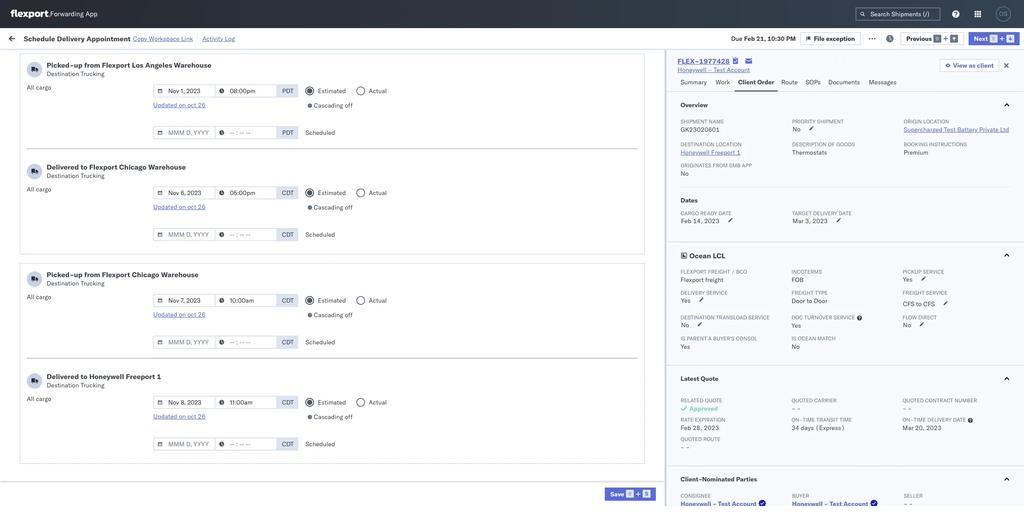 Task type: describe. For each thing, give the bounding box(es) containing it.
chicago inside delivered to flexport chicago warehouse destination trucking
[[119, 163, 146, 172]]

confirm pickup from rotterdam, netherlands button
[[20, 434, 147, 444]]

on-time transit time 34 days (express)
[[792, 417, 852, 432]]

destination inside picked-up from flexport chicago warehouse destination trucking
[[47, 280, 79, 288]]

upload customs clearance documents for third upload customs clearance documents link from the bottom
[[20, 202, 130, 210]]

warehouse inside "picked-up from flexport los angeles warehouse destination trucking"
[[174, 61, 212, 70]]

no for priority
[[793, 125, 801, 133]]

am for schedule delivery appointment link corresponding to abcdefg78456546
[[195, 241, 206, 249]]

link
[[181, 35, 193, 42]]

client-
[[681, 476, 702, 484]]

client
[[977, 62, 994, 70]]

5 schedule pickup from los angeles, ca button from the top
[[20, 298, 129, 308]]

2 confirm from the top
[[20, 280, 43, 287]]

11:30 pm est, jan 23, 2023 for schedule delivery appointment
[[181, 319, 263, 327]]

1 2:59 am edt, nov 5, 2022 from the top
[[181, 106, 258, 114]]

time for on-time delivery date
[[914, 417, 926, 424]]

bco
[[736, 269, 747, 275]]

10 fcl from the top
[[365, 416, 376, 423]]

1 2130384 from the top
[[641, 396, 667, 404]]

2 cdt from the top
[[282, 231, 294, 239]]

cascading off for picked-up from flexport chicago warehouse
[[314, 311, 353, 319]]

from for confirm pickup from rotterdam, netherlands button
[[65, 434, 78, 442]]

nov for second schedule pickup from los angeles, ca button
[[222, 145, 234, 152]]

updated on oct 26 for delivered to flexport chicago warehouse
[[153, 203, 206, 211]]

all cargo for delivered to flexport chicago warehouse
[[27, 186, 51, 194]]

2 schedule pickup from los angeles, ca button from the top
[[20, 144, 129, 153]]

8:30 pm est, feb 4, 2023
[[181, 474, 256, 482]]

ocean inside button
[[689, 252, 711, 260]]

1 cfs from the left
[[903, 300, 915, 308]]

0 horizontal spatial file
[[814, 35, 825, 42]]

edt, for 5th schedule delivery appointment button from the bottom of the page
[[207, 106, 221, 114]]

schedule pickup from los angeles, ca link for second schedule pickup from los angeles, ca button
[[20, 144, 129, 152]]

zimu3048342 for schedule delivery appointment
[[773, 396, 815, 404]]

delivery service
[[681, 290, 728, 297]]

205 on track
[[203, 34, 239, 42]]

flexport. image
[[11, 10, 50, 18]]

mar for mar 3, 2023
[[793, 217, 804, 225]]

nov for first schedule pickup from los angeles, ca button from the top
[[222, 125, 234, 133]]

view as client
[[953, 62, 994, 70]]

related quote
[[681, 398, 722, 404]]

priority
[[792, 118, 816, 125]]

2:59 am est, jan 13, 2023
[[181, 299, 259, 307]]

am for schedule pickup from los angeles, ca link corresponding to 3rd schedule pickup from los angeles, ca button from the top
[[195, 183, 206, 191]]

oct for picked-up from flexport chicago warehouse
[[187, 311, 196, 319]]

12 ocean fcl from the top
[[346, 474, 376, 482]]

jan for second schedule pickup from los angeles, ca button from the bottom of the page schedule pickup from los angeles, ca link
[[222, 299, 232, 307]]

est, for schedule pickup from los angeles, ca link associated with 1st schedule pickup from los angeles, ca button from the bottom of the page
[[207, 357, 220, 365]]

freeport for delivered to honeywell freeport 1
[[126, 373, 155, 381]]

5 flex-2130387 from the top
[[622, 454, 667, 462]]

ceau7522281, for schedule pickup from los angeles, ca link for first schedule pickup from los angeles, ca button from the top
[[699, 125, 744, 133]]

ca inside button
[[117, 260, 125, 268]]

estimated for delivered to flexport chicago warehouse
[[318, 189, 346, 197]]

3 -- : -- -- text field from the top
[[215, 228, 277, 242]]

am for third upload customs clearance documents link from the bottom
[[195, 203, 206, 211]]

11 resize handle column header from the left
[[1008, 68, 1019, 507]]

2 confirm delivery button from the top
[[20, 453, 67, 463]]

2 door from the left
[[814, 297, 827, 305]]

yes inside 'is parent a buyer's consol yes'
[[681, 343, 690, 351]]

on-time delivery date
[[903, 417, 966, 424]]

previous
[[906, 35, 932, 42]]

ceau7522281, hlxu6269489, hlxu8034992 for 5th schedule delivery appointment button from the bottom of the page
[[699, 106, 835, 114]]

flex-1889466 for confirm delivery
[[622, 280, 667, 288]]

9 resize handle column header from the left
[[900, 68, 911, 507]]

import work button
[[71, 28, 115, 48]]

customs for 4th upload customs clearance documents link
[[42, 473, 67, 481]]

destination transload service
[[681, 315, 770, 321]]

feb up "8:30 am est, feb 3, 2023"
[[222, 435, 233, 443]]

edt, for 3rd schedule pickup from los angeles, ca button from the top
[[207, 183, 221, 191]]

ready
[[700, 210, 717, 217]]

4 -- : -- -- text field from the top
[[215, 336, 277, 349]]

-- : -- -- text field for pdt
[[215, 126, 277, 139]]

due
[[731, 35, 743, 42]]

quote
[[701, 375, 718, 383]]

destination inside delivered to honeywell freeport 1 destination trucking
[[47, 382, 79, 390]]

type
[[815, 290, 828, 297]]

4 2130384 from the top
[[641, 493, 667, 501]]

previous button
[[900, 32, 964, 45]]

up for picked-up from flexport los angeles warehouse
[[74, 61, 82, 70]]

netherlands for 11:30 pm est, jan 23, 2023
[[116, 338, 150, 346]]

match
[[818, 336, 836, 342]]

2:59 am edt, nov 5, 2022 for 3rd schedule pickup from los angeles, ca button from the top
[[181, 183, 258, 191]]

5 -- : -- -- text field from the top
[[215, 396, 277, 410]]

actual for picked-up from flexport los angeles warehouse
[[369, 87, 387, 95]]

2 confirm delivery from the top
[[20, 454, 67, 462]]

5 cdt from the top
[[282, 399, 294, 407]]

batch action button
[[961, 31, 1018, 45]]

cascading for delivered to honeywell freeport 1
[[314, 414, 343, 421]]

cascading for picked-up from flexport los angeles warehouse
[[314, 102, 343, 110]]

4,
[[234, 474, 239, 482]]

service
[[926, 290, 948, 297]]

rate
[[681, 417, 694, 424]]

13 am from the top
[[195, 454, 206, 462]]

6 -- : -- -- text field from the top
[[215, 438, 277, 451]]

hlxu8034992 for schedule pickup from los angeles, ca link corresponding to 3rd schedule pickup from los angeles, ca button from the top
[[792, 183, 835, 191]]

2022 for 5th schedule delivery appointment button from the bottom of the page
[[242, 106, 258, 114]]

expiration
[[695, 417, 725, 424]]

trucking inside delivered to flexport chicago warehouse destination trucking
[[81, 172, 105, 180]]

1 vertical spatial delivery
[[928, 417, 952, 424]]

from for second schedule pickup from los angeles, ca button
[[68, 144, 81, 152]]

savant for flex-1846748
[[935, 125, 954, 133]]

flex-1662119
[[622, 357, 667, 365]]

activity log button
[[202, 33, 235, 44]]

yes down doc
[[792, 322, 801, 330]]

parties
[[736, 476, 757, 484]]

1 edt, from the top
[[207, 86, 221, 94]]

21,
[[756, 35, 766, 42]]

2 cfs from the left
[[923, 300, 935, 308]]

action
[[993, 34, 1013, 42]]

5 1846748 from the top
[[641, 183, 667, 191]]

2 upload customs clearance documents link from the top
[[20, 202, 130, 211]]

1 schedule delivery appointment from the top
[[20, 105, 108, 113]]

latest
[[681, 375, 699, 383]]

3 zimu3048342 from the top
[[773, 493, 815, 501]]

2 1846748 from the top
[[641, 125, 667, 133]]

lhuu7894563, uetu5238478 for schedule pickup from los angeles, ca
[[699, 222, 789, 230]]

ocean fcl for 4th upload customs clearance documents link from the bottom of the page
[[346, 86, 376, 94]]

3 2130387 from the top
[[641, 377, 667, 385]]

1 door from the left
[[792, 297, 805, 305]]

0 horizontal spatial file exception
[[814, 35, 855, 42]]

26 for delivered to honeywell freeport 1
[[198, 413, 206, 421]]

am for schedule pickup from los angeles, ca link for first schedule pickup from los angeles, ca button from the top
[[195, 125, 206, 133]]

from inside "picked-up from flexport los angeles warehouse destination trucking"
[[84, 61, 100, 70]]

2 confirm delivery link from the top
[[20, 453, 67, 462]]

originates from smb app no
[[681, 162, 752, 178]]

1 resize handle column header from the left
[[165, 68, 175, 507]]

flex-1846748 for schedule pickup from los angeles, ca link corresponding to 3rd schedule pickup from los angeles, ca button from the top
[[622, 183, 667, 191]]

3 flex-2130384 from the top
[[622, 474, 667, 482]]

3 schedule pickup from los angeles, ca button from the top
[[20, 182, 129, 192]]

1662119
[[641, 357, 667, 365]]

ltd
[[1000, 126, 1009, 134]]

flex-1977428 link
[[678, 57, 730, 66]]

route button
[[778, 74, 802, 92]]

4 2:59 am edt, nov 5, 2022 from the top
[[181, 164, 258, 172]]

doc
[[792, 315, 803, 321]]

destination inside destination location honeywell freeport 1
[[681, 141, 715, 148]]

ceau7522281, for third upload customs clearance documents link from the bottom
[[699, 202, 744, 210]]

upload customs clearance documents for 4th upload customs clearance documents link from the bottom of the page
[[20, 86, 130, 94]]

1 upload customs clearance documents link from the top
[[20, 86, 130, 94]]

flexport inside "picked-up from flexport los angeles warehouse destination trucking"
[[102, 61, 130, 70]]

est, for schedule delivery appointment link corresponding to abcdefg78456546
[[207, 241, 220, 249]]

1 cdt from the top
[[282, 189, 294, 197]]

3 flex-1889466 from the top
[[622, 261, 667, 269]]

edt, for second schedule pickup from los angeles, ca button
[[207, 145, 221, 152]]

1 schedule delivery appointment button from the top
[[20, 105, 108, 115]]

schedule for abcdefg78456546's schedule delivery appointment button
[[20, 241, 46, 249]]

container
[[699, 71, 722, 77]]

4 schedule pickup from los angeles, ca button from the top
[[20, 221, 129, 231]]

6 1846748 from the top
[[641, 203, 667, 211]]

a
[[708, 336, 712, 342]]

1 horizontal spatial file
[[874, 34, 884, 42]]

12 fcl from the top
[[365, 474, 376, 482]]

3 1846748 from the top
[[641, 145, 667, 152]]

Search Work text field
[[728, 31, 824, 45]]

feb 14, 2023
[[681, 217, 720, 225]]

3 omkar from the top
[[915, 145, 934, 152]]

honeywell freeport 1 link
[[681, 149, 741, 157]]

schedule delivery appointment button for zimu3048342
[[20, 395, 108, 405]]

7 resize handle column header from the left
[[684, 68, 694, 507]]

west
[[521, 357, 535, 365]]

2 schedule delivery appointment button from the top
[[20, 163, 108, 173]]

5, for 5th schedule delivery appointment link from the bottom of the page
[[235, 106, 241, 114]]

work
[[25, 32, 48, 44]]

0 vertical spatial delivery
[[813, 210, 837, 217]]

hlxu6269489, for 2nd schedule delivery appointment link from the top
[[745, 164, 790, 172]]

4 flex-2130384 from the top
[[622, 493, 667, 501]]

1 horizontal spatial exception
[[886, 34, 915, 42]]

customs for 4th upload customs clearance documents link from the bottom of the page
[[42, 86, 67, 94]]

jaehyung for jaehyung choi - test destination agent
[[915, 357, 941, 365]]

next
[[974, 35, 988, 42]]

6 ceau7522281, hlxu6269489, hlxu8034992 from the top
[[699, 202, 835, 210]]

6 resize handle column header from the left
[[593, 68, 603, 507]]

1 flex-2130384 from the top
[[622, 396, 667, 404]]

1 -- : -- -- text field from the top
[[215, 84, 277, 98]]

confirm for 8:30
[[20, 454, 43, 462]]

messages
[[869, 78, 897, 86]]

origin inside origin location supercharged test battery private ltd
[[904, 118, 922, 125]]

thermostats
[[792, 149, 827, 157]]

order
[[757, 78, 774, 86]]

5 2130387 from the top
[[641, 454, 667, 462]]

maeu9408431 for confirm pickup from rotterdam, netherlands
[[773, 435, 817, 443]]

ocean inside is ocean match no
[[798, 336, 816, 342]]

yes down delivery service
[[681, 297, 691, 305]]

13,
[[233, 299, 243, 307]]

jaehyung choi - test origin agent
[[915, 319, 1011, 327]]

am for 4th upload customs clearance documents link from the bottom of the page
[[195, 86, 206, 94]]

turnover
[[804, 315, 832, 321]]

4 nyku9743990 from the top
[[699, 493, 742, 501]]

lhuu7894563, for schedule pickup from los angeles, ca
[[699, 222, 744, 230]]

all cargo for picked-up from flexport los angeles warehouse
[[27, 84, 51, 92]]

latest quote button
[[667, 366, 1024, 392]]

from inside picked-up from flexport chicago warehouse destination trucking
[[84, 271, 100, 279]]

os button
[[993, 4, 1014, 24]]

description of goods thermostats
[[792, 141, 855, 157]]

2022 for second schedule delivery appointment button from the top of the page
[[242, 164, 258, 172]]

clearance for third upload customs clearance documents link from the top
[[68, 376, 96, 384]]

next button
[[969, 32, 1020, 45]]

4 test123456 from the top
[[773, 203, 810, 211]]

cfs to cfs
[[903, 300, 935, 308]]

no inside is ocean match no
[[792, 343, 800, 351]]

view as client button
[[940, 59, 1000, 72]]

picked- for picked-up from flexport chicago warehouse
[[47, 271, 74, 279]]

1 horizontal spatial origin
[[976, 319, 993, 327]]

doc turnover service
[[792, 315, 855, 321]]

am for 5th schedule delivery appointment link from the bottom of the page
[[195, 106, 206, 114]]

confirm for 2:00
[[20, 434, 43, 442]]

workspace
[[149, 35, 180, 42]]

11:30 pm est, jan 23, 2023 for schedule pickup from rotterdam, netherlands
[[181, 338, 263, 346]]

10 resize handle column header from the left
[[974, 68, 985, 507]]

due feb 21, 10:30 pm
[[731, 35, 796, 42]]

updated for warehouse
[[153, 203, 177, 211]]

los inside "picked-up from flexport los angeles warehouse destination trucking"
[[132, 61, 143, 70]]

feb down "2:00 am est, feb 3, 2023"
[[222, 454, 233, 462]]

from for 'schedule pickup from rotterdam, netherlands' button related to 11:30 pm est, jan 23, 2023
[[68, 338, 81, 346]]

20,
[[915, 425, 925, 432]]

2 horizontal spatial date
[[953, 417, 966, 424]]

schedule delivery appointment copy workspace link
[[24, 34, 193, 43]]

trucking inside delivered to honeywell freeport 1 destination trucking
[[81, 382, 105, 390]]

messages button
[[865, 74, 901, 92]]

service right turnover
[[834, 315, 855, 321]]

1 confirm delivery button from the top
[[20, 279, 67, 289]]

feb down "cargo"
[[681, 217, 692, 225]]

flex-1889466 for schedule pickup from los angeles, ca
[[622, 222, 667, 230]]

4 8:30 from the top
[[181, 474, 194, 482]]

ceau7522281, for 2nd schedule delivery appointment link from the top
[[699, 164, 744, 172]]

8:30 for schedule pickup from rotterdam, netherlands
[[181, 416, 194, 423]]

omkar savant for flex-1846748
[[915, 125, 954, 133]]

los for first schedule pickup from los angeles, ca button from the top
[[83, 125, 93, 133]]

parent
[[687, 336, 707, 342]]

save
[[610, 491, 624, 499]]

no inside the originates from smb app no
[[681, 170, 689, 178]]

6 schedule pickup from los angeles, ca button from the top
[[20, 357, 129, 366]]

8 resize handle column header from the left
[[758, 68, 768, 507]]

instructions
[[929, 141, 967, 148]]

confirm pickup from rotterdam, netherlands
[[20, 434, 147, 442]]

est, for confirm pickup from los angeles, ca link
[[207, 261, 220, 269]]

6 cdt from the top
[[282, 441, 294, 449]]

work inside button
[[96, 34, 112, 42]]

app inside the originates from smb app no
[[742, 162, 752, 169]]

schedule pickup from los angeles, ca for schedule pickup from los angeles, ca link corresponding to 3rd schedule pickup from los angeles, ca button from the top
[[20, 183, 129, 191]]

honeywell for delivered to honeywell freeport 1
[[89, 373, 124, 381]]

2 flex-2130384 from the top
[[622, 416, 667, 423]]

client
[[738, 78, 756, 86]]

1 vertical spatial freight
[[705, 276, 724, 284]]

priority shipment
[[792, 118, 844, 125]]

3:00 am edt, aug 19, 2022
[[181, 86, 262, 94]]

to for honeywell
[[81, 373, 87, 381]]

1 for destination location
[[737, 149, 741, 157]]

service up msdu7304509
[[706, 290, 728, 297]]

test inside origin location supercharged test battery private ltd
[[944, 126, 956, 134]]

3 gvcu5265864 from the top
[[699, 377, 742, 385]]

3 1889466 from the top
[[641, 261, 667, 269]]

2:59 am est, dec 14, 2022 for schedule pickup from los angeles, ca
[[181, 222, 261, 230]]

overview
[[681, 101, 708, 109]]

feb left 4,
[[221, 474, 232, 482]]

vandelay west
[[494, 357, 535, 365]]

picked-up from flexport chicago warehouse destination trucking
[[47, 271, 199, 288]]

customs for third upload customs clearance documents link from the bottom
[[42, 202, 67, 210]]

work inside button
[[716, 78, 730, 86]]

2 nyku9743990 from the top
[[699, 415, 742, 423]]

1 confirm delivery from the top
[[20, 280, 67, 287]]

3 cdt from the top
[[282, 297, 294, 305]]

2:59 am edt, nov 5, 2022 for second schedule pickup from los angeles, ca button
[[181, 145, 258, 152]]

destination inside delivered to flexport chicago warehouse destination trucking
[[47, 172, 79, 180]]

759 at risk
[[162, 34, 193, 42]]

supercharged
[[904, 126, 943, 134]]

1 nyku9743990 from the top
[[699, 396, 742, 404]]

container numbers
[[699, 71, 745, 77]]

5 resize handle column header from the left
[[479, 68, 489, 507]]

2023 inside the quoted contract number - - rate expiration feb 28, 2023
[[704, 425, 719, 432]]

abcdefg78456546 for confirm delivery
[[773, 280, 832, 288]]

4 upload customs clearance documents link from the top
[[20, 473, 130, 482]]

8:30 pm est, jan 30, 2023 for schedule delivery appointment
[[181, 396, 259, 404]]

1 1846748 from the top
[[641, 106, 667, 114]]

ocean fcl for first confirm delivery link from the bottom of the page
[[346, 454, 376, 462]]

3 nyku9743990 from the top
[[699, 473, 742, 481]]

flexport freight / bco flexport freight
[[681, 269, 747, 284]]

my work
[[9, 32, 48, 44]]

documents inside documents button
[[828, 78, 860, 86]]

4 resize handle column header from the left
[[405, 68, 415, 507]]

am for second schedule pickup from los angeles, ca button from the bottom of the page schedule pickup from los angeles, ca link
[[195, 299, 206, 307]]

message (0)
[[119, 34, 155, 42]]

2 schedule delivery appointment from the top
[[20, 163, 108, 171]]

2022 for first schedule pickup from los angeles, ca button from the top
[[242, 125, 258, 133]]

11 fcl from the top
[[365, 454, 376, 462]]

yes down pickup service
[[903, 276, 913, 284]]

fcl for confirm pickup from los angeles, ca link
[[365, 261, 376, 269]]

3 upload customs clearance documents link from the top
[[20, 376, 130, 385]]

updated on oct 26 button for delivered to honeywell freeport 1
[[153, 413, 206, 421]]

nominated
[[702, 476, 735, 484]]

2 schedule delivery appointment link from the top
[[20, 163, 108, 172]]

sops
[[806, 78, 821, 86]]

to for flexport
[[81, 163, 87, 172]]

3 savant from the top
[[935, 145, 954, 152]]

service up consol
[[748, 315, 770, 321]]

3 omkar savant from the top
[[915, 145, 954, 152]]

--
[[773, 357, 780, 365]]

client-nominated parties
[[681, 476, 757, 484]]

1 schedule pickup from los angeles, ca button from the top
[[20, 124, 129, 134]]

est, for second schedule pickup from los angeles, ca button from the bottom of the page schedule pickup from los angeles, ca link
[[207, 299, 220, 307]]



Task type: vqa. For each thing, say whether or not it's contained in the screenshot.
In-
no



Task type: locate. For each thing, give the bounding box(es) containing it.
4 hlxu8034992 from the top
[[792, 164, 835, 172]]

4 updated on oct 26 button from the top
[[153, 413, 206, 421]]

0 horizontal spatial freight
[[792, 290, 814, 297]]

pm for schedule delivery appointment button related to maeu9408431
[[199, 319, 209, 327]]

2 resize handle column header from the left
[[291, 68, 301, 507]]

2 1889466 from the top
[[641, 241, 667, 249]]

import
[[75, 34, 95, 42]]

2130384
[[641, 396, 667, 404], [641, 416, 667, 423], [641, 474, 667, 482], [641, 493, 667, 501]]

flex-1660288
[[622, 86, 667, 94]]

2:59 am edt, nov 5, 2022 for first schedule pickup from los angeles, ca button from the top
[[181, 125, 258, 133]]

1 vertical spatial confirm delivery button
[[20, 453, 67, 463]]

2 time from the left
[[840, 417, 852, 424]]

numbers inside the mbl/mawb numbers button
[[805, 71, 826, 77]]

0 horizontal spatial on-
[[792, 417, 803, 424]]

filtered
[[9, 54, 30, 62]]

2 ocean fcl from the top
[[346, 106, 376, 114]]

numbers inside container numbers button
[[724, 71, 745, 77]]

3 all cargo from the top
[[27, 293, 51, 301]]

25,
[[233, 357, 243, 365]]

2 omkar savant from the top
[[915, 125, 954, 133]]

picked- inside "picked-up from flexport los angeles warehouse destination trucking"
[[47, 61, 74, 70]]

2 customs from the top
[[42, 202, 67, 210]]

2:59 for 2nd schedule delivery appointment link from the top
[[181, 164, 194, 172]]

8 2:59 from the top
[[181, 299, 194, 307]]

scheduled for picked-up from flexport chicago warehouse
[[306, 339, 335, 347]]

on for delivered to flexport chicago warehouse
[[179, 203, 186, 211]]

origin up jaehyung choi - test destination agent
[[976, 319, 993, 327]]

lhuu7894563, uetu5238478 up lcl
[[699, 241, 789, 249]]

all for delivered to honeywell freeport 1
[[27, 396, 34, 403]]

0 vertical spatial netherlands
[[116, 338, 150, 346]]

0 vertical spatial omkar
[[915, 86, 934, 94]]

0 vertical spatial work
[[96, 34, 112, 42]]

flexport inside picked-up from flexport chicago warehouse destination trucking
[[102, 271, 130, 279]]

on- inside on-time transit time 34 days (express)
[[792, 417, 803, 424]]

schedule delivery appointment link for maeu9408431
[[20, 318, 108, 327]]

1 vertical spatial chicago
[[132, 271, 159, 279]]

cascading off for delivered to honeywell freeport 1
[[314, 414, 353, 421]]

30,
[[233, 396, 242, 404], [233, 416, 242, 423]]

schedule pickup from los angeles, ca link for third schedule pickup from los angeles, ca button from the bottom
[[20, 221, 129, 230]]

omkar up supercharged
[[915, 86, 934, 94]]

2 -- : -- -- text field from the top
[[215, 294, 277, 308]]

0 horizontal spatial app
[[85, 10, 98, 18]]

10 ocean fcl from the top
[[346, 416, 376, 423]]

0 vertical spatial origin
[[904, 118, 922, 125]]

205
[[203, 34, 214, 42]]

chicago
[[119, 163, 146, 172], [132, 271, 159, 279]]

5 am from the top
[[195, 164, 206, 172]]

time up (express)
[[840, 417, 852, 424]]

flow direct
[[903, 315, 937, 321]]

ceau7522281, down honeywell freeport 1 link
[[699, 164, 744, 172]]

nyku9743990 down quote
[[699, 415, 742, 423]]

upload customs clearance documents button for 3:00 am edt, aug 19, 2022
[[20, 86, 130, 95]]

1 vertical spatial up
[[74, 271, 82, 279]]

3, for 8:30 am est, feb 3, 2023
[[234, 454, 240, 462]]

2130384 left the rate
[[641, 416, 667, 423]]

2 schedule pickup from los angeles, ca from the top
[[20, 144, 129, 152]]

numbers up client
[[724, 71, 745, 77]]

3 confirm from the top
[[20, 434, 43, 442]]

0 horizontal spatial work
[[96, 34, 112, 42]]

2 flex-1889466 from the top
[[622, 241, 667, 249]]

0 vertical spatial app
[[85, 10, 98, 18]]

0 vertical spatial 30,
[[233, 396, 242, 404]]

mmm d, yyyy text field down angeles on the top left of the page
[[153, 84, 216, 98]]

schedule for 3rd schedule pickup from los angeles, ca button from the top
[[20, 183, 46, 191]]

1 vertical spatial upload customs clearance documents button
[[20, 202, 130, 211]]

los for "confirm pickup from los angeles, ca" button
[[79, 260, 89, 268]]

flex-1889466 for schedule delivery appointment
[[622, 241, 667, 249]]

numbers up sops in the right top of the page
[[805, 71, 826, 77]]

lcl
[[713, 252, 725, 260]]

description
[[792, 141, 827, 148]]

jan down 2:59 am est, jan 25, 2023
[[221, 396, 231, 404]]

2 ceau7522281, hlxu6269489, hlxu8034992 from the top
[[699, 125, 835, 133]]

23, up 13,
[[234, 261, 244, 269]]

1 vertical spatial schedule pickup from rotterdam, netherlands link
[[20, 415, 150, 423]]

nov for 5th schedule delivery appointment button from the bottom of the page
[[222, 106, 234, 114]]

30, up "2:00 am est, feb 3, 2023"
[[233, 416, 242, 423]]

jan for 8:30 pm est, jan 30, 2023's schedule pickup from rotterdam, netherlands link
[[221, 416, 231, 423]]

1889466 for schedule delivery appointment
[[641, 241, 667, 249]]

1 schedule delivery appointment link from the top
[[20, 105, 108, 114]]

confirm inside 'link'
[[20, 434, 43, 442]]

2 on- from the left
[[903, 417, 914, 424]]

2 vertical spatial 23,
[[236, 338, 246, 346]]

gvcu5265864 down expiration
[[699, 435, 742, 443]]

flex-1846748
[[622, 106, 667, 114], [622, 125, 667, 133], [622, 145, 667, 152], [622, 164, 667, 172], [622, 183, 667, 191], [622, 203, 667, 211]]

0 horizontal spatial exception
[[826, 35, 855, 42]]

1 horizontal spatial work
[[716, 78, 730, 86]]

quoted left contract
[[903, 398, 924, 404]]

1 vertical spatial warehouse
[[148, 163, 186, 172]]

picked-up from flexport los angeles warehouse destination trucking
[[47, 61, 212, 78]]

1 horizontal spatial delivery
[[928, 417, 952, 424]]

account inside honeywell - test account link
[[727, 66, 750, 74]]

1 vertical spatial schedule pickup from rotterdam, netherlands button
[[20, 415, 150, 424]]

1 1889466 from the top
[[641, 222, 667, 230]]

3 upload from the top
[[20, 376, 40, 384]]

1 vertical spatial netherlands
[[116, 415, 150, 423]]

2 -- : -- -- text field from the top
[[215, 187, 277, 200]]

0 vertical spatial warehouse
[[174, 61, 212, 70]]

1 inside delivered to honeywell freeport 1 destination trucking
[[157, 373, 161, 381]]

0 vertical spatial 8:30 pm est, jan 30, 2023
[[181, 396, 259, 404]]

hlxu8034992 up description
[[792, 125, 835, 133]]

all cargo for picked-up from flexport chicago warehouse
[[27, 293, 51, 301]]

angeles, for second schedule pickup from los angeles, ca button from the bottom of the page schedule pickup from los angeles, ca link
[[94, 299, 119, 307]]

6 flex-1846748 from the top
[[622, 203, 667, 211]]

schedule pickup from rotterdam, netherlands up the confirm pickup from rotterdam, netherlands 'link'
[[20, 415, 150, 423]]

warehouse inside delivered to flexport chicago warehouse destination trucking
[[148, 163, 186, 172]]

hlxu8034992 for 2nd schedule delivery appointment link from the top
[[792, 164, 835, 172]]

hlxu8034992 down thermostats
[[792, 164, 835, 172]]

dec for schedule delivery appointment
[[222, 241, 233, 249]]

time up days
[[803, 417, 815, 424]]

no down "priority"
[[793, 125, 801, 133]]

netherlands inside 'link'
[[112, 434, 147, 442]]

quoted down 28,
[[681, 436, 702, 443]]

4 scheduled from the top
[[306, 441, 335, 449]]

lhuu7894563, down ready
[[699, 222, 744, 230]]

approved
[[689, 405, 718, 413]]

os
[[999, 11, 1008, 17]]

schedule for 1st schedule pickup from los angeles, ca button from the bottom of the page
[[20, 357, 46, 365]]

quoted inside 'quoted route - -'
[[681, 436, 702, 443]]

lhuu7894563, up lcl
[[699, 241, 744, 249]]

flex-2130387
[[622, 319, 667, 327], [622, 338, 667, 346], [622, 377, 667, 385], [622, 435, 667, 443], [622, 454, 667, 462]]

1 inside destination location honeywell freeport 1
[[737, 149, 741, 157]]

0 vertical spatial location
[[923, 118, 949, 125]]

pm
[[786, 35, 796, 42], [195, 261, 205, 269], [199, 319, 209, 327], [199, 338, 209, 346], [195, 396, 205, 404], [195, 416, 205, 423], [195, 474, 205, 482]]

documents for third upload customs clearance documents link from the bottom
[[98, 202, 130, 210]]

cargo for picked-up from flexport chicago warehouse
[[36, 293, 51, 301]]

1 vertical spatial app
[[742, 162, 752, 169]]

ceau7522281,
[[699, 106, 744, 114], [699, 125, 744, 133], [699, 144, 744, 152], [699, 164, 744, 172], [699, 183, 744, 191], [699, 202, 744, 210]]

freight
[[708, 269, 730, 275], [705, 276, 724, 284]]

0 vertical spatial choi
[[943, 319, 955, 327]]

0 vertical spatial 2:00
[[181, 203, 194, 211]]

oct
[[187, 101, 196, 109], [187, 203, 196, 211], [187, 311, 196, 319], [187, 413, 196, 421]]

documents
[[828, 78, 860, 86], [98, 86, 130, 94], [98, 202, 130, 210], [98, 376, 130, 384], [98, 473, 130, 481]]

mmm d, yyyy text field for -- : -- -- text box for cdt
[[153, 294, 216, 308]]

pdt for -- : -- -- text box associated with pdt
[[282, 129, 294, 137]]

1 upload customs clearance documents button from the top
[[20, 86, 130, 95]]

3, down target
[[805, 217, 811, 225]]

1 horizontal spatial file exception
[[874, 34, 915, 42]]

trucking inside "picked-up from flexport los angeles warehouse destination trucking"
[[81, 70, 105, 78]]

est, for schedule pickup from los angeles, ca link related to third schedule pickup from los angeles, ca button from the bottom
[[207, 222, 220, 230]]

2022 for 3rd schedule pickup from los angeles, ca button from the top
[[242, 183, 258, 191]]

14, for schedule pickup from los angeles, ca
[[235, 222, 244, 230]]

0 horizontal spatial delivery
[[813, 210, 837, 217]]

1 upload customs clearance documents from the top
[[20, 86, 130, 94]]

delivered for delivered to flexport chicago warehouse
[[47, 163, 79, 172]]

2 lhuu7894563, from the top
[[699, 241, 744, 249]]

28,
[[693, 425, 702, 432]]

0 vertical spatial 23,
[[234, 261, 244, 269]]

3 2:59 from the top
[[181, 145, 194, 152]]

file up the mbl/mawb numbers button
[[814, 35, 825, 42]]

client order button
[[735, 74, 778, 92]]

2 2130384 from the top
[[641, 416, 667, 423]]

2:59 am edt, nov 5, 2022
[[181, 106, 258, 114], [181, 125, 258, 133], [181, 145, 258, 152], [181, 164, 258, 172], [181, 183, 258, 191]]

freight service
[[903, 290, 948, 297]]

schedule pickup from rotterdam, netherlands link for 8:30 pm est, jan 30, 2023
[[20, 415, 150, 423]]

fcl for schedule pickup from los angeles, ca link corresponding to 3rd schedule pickup from los angeles, ca button from the top
[[365, 183, 376, 191]]

MMM D, YYYY text field
[[153, 84, 216, 98], [153, 438, 216, 451]]

hlxu8034992 up mar 3, 2023
[[792, 202, 835, 210]]

schedule for 8:30 pm est, jan 30, 2023's 'schedule pickup from rotterdam, netherlands' button
[[20, 415, 46, 423]]

1 horizontal spatial is
[[792, 336, 796, 342]]

pickup inside confirm pickup from los angeles, ca link
[[44, 260, 63, 268]]

2 updated on oct 26 from the top
[[153, 203, 206, 211]]

summary
[[681, 78, 707, 86]]

workitem button
[[5, 69, 166, 78]]

0 vertical spatial -- : -- -- text field
[[215, 126, 277, 139]]

4 updated on oct 26 from the top
[[153, 413, 206, 421]]

no down doc
[[792, 343, 800, 351]]

overview button
[[667, 92, 1024, 118]]

on- for on-time delivery date
[[903, 417, 914, 424]]

lhuu7894563, uetu5238478 down bco
[[699, 280, 789, 288]]

0 vertical spatial 11:30 pm est, jan 23, 2023
[[181, 319, 263, 327]]

warehouse inside picked-up from flexport chicago warehouse destination trucking
[[161, 271, 199, 279]]

date up ocean lcl button
[[839, 210, 852, 217]]

2 flex-2130387 from the top
[[622, 338, 667, 346]]

1 jaehyung from the top
[[915, 319, 941, 327]]

netherlands
[[116, 338, 150, 346], [116, 415, 150, 423], [112, 434, 147, 442]]

2 vandelay from the left
[[494, 357, 519, 365]]

flex-1889466 button
[[608, 220, 669, 232], [608, 220, 669, 232], [608, 239, 669, 251], [608, 239, 669, 251], [608, 258, 669, 271], [608, 258, 669, 271], [608, 278, 669, 290], [608, 278, 669, 290]]

3 flex-2130387 from the top
[[622, 377, 667, 385]]

2:59 am est, dec 14, 2022 down 2:00 am est, nov 9, 2022
[[181, 222, 261, 230]]

scheduled
[[306, 129, 335, 137], [306, 231, 335, 239], [306, 339, 335, 347], [306, 441, 335, 449]]

2 picked- from the top
[[47, 271, 74, 279]]

1 vertical spatial dec
[[222, 241, 233, 249]]

choi for origin
[[943, 319, 955, 327]]

angeles, for schedule pickup from los angeles, ca link associated with 1st schedule pickup from los angeles, ca button from the bottom of the page
[[94, 357, 119, 365]]

to inside freight type door to door
[[807, 297, 812, 305]]

0 vertical spatial pdt
[[282, 87, 294, 95]]

battery
[[957, 126, 978, 134]]

fcl
[[365, 86, 376, 94], [365, 106, 376, 114], [365, 145, 376, 152], [365, 183, 376, 191], [365, 203, 376, 211], [365, 261, 376, 269], [365, 299, 376, 307], [365, 357, 376, 365], [365, 396, 376, 404], [365, 416, 376, 423], [365, 454, 376, 462], [365, 474, 376, 482]]

2 vertical spatial savant
[[935, 145, 954, 152]]

dates
[[681, 197, 698, 205]]

exception down search shipments (/) text box
[[886, 34, 915, 42]]

1 horizontal spatial cfs
[[923, 300, 935, 308]]

0 vertical spatial 11:30
[[181, 319, 198, 327]]

4 5, from the top
[[235, 164, 241, 172]]

delivery up mar 20, 2023
[[928, 417, 952, 424]]

2 omkar from the top
[[915, 125, 934, 133]]

7:00
[[181, 261, 194, 269]]

up inside "picked-up from flexport los angeles warehouse destination trucking"
[[74, 61, 82, 70]]

client order
[[738, 78, 774, 86]]

oct for delivered to honeywell freeport 1
[[187, 413, 196, 421]]

scheduled for picked-up from flexport los angeles warehouse
[[306, 129, 335, 137]]

2022 for abcdefg78456546's schedule delivery appointment button
[[246, 241, 261, 249]]

1 horizontal spatial on-
[[903, 417, 914, 424]]

8:30 pm est, jan 30, 2023
[[181, 396, 259, 404], [181, 416, 259, 423]]

2 cargo from the top
[[36, 186, 51, 194]]

0 vertical spatial freeport
[[711, 149, 735, 157]]

0 horizontal spatial door
[[792, 297, 805, 305]]

2 2:59 from the top
[[181, 125, 194, 133]]

1 vertical spatial jaehyung
[[915, 357, 941, 365]]

2 vertical spatial netherlands
[[112, 434, 147, 442]]

1 horizontal spatial quoted
[[792, 398, 813, 404]]

updated for chicago
[[153, 311, 177, 319]]

schedule pickup from rotterdam, netherlands button up delivered to honeywell freeport 1 destination trucking
[[20, 337, 150, 347]]

lhuu7894563, uetu5238478 for schedule delivery appointment
[[699, 241, 789, 249]]

2:59 am est, dec 14, 2022 up 7:00 pm est, dec 23, 2022
[[181, 241, 261, 249]]

is inside is ocean match no
[[792, 336, 796, 342]]

maeu9408431 for schedule delivery appointment
[[773, 319, 817, 327]]

choi up contract
[[943, 357, 955, 365]]

mar down target
[[793, 217, 804, 225]]

11 ocean fcl from the top
[[346, 454, 376, 462]]

savant down supercharged test battery private ltd 'link'
[[935, 145, 954, 152]]

destination inside "picked-up from flexport los angeles warehouse destination trucking"
[[47, 70, 79, 78]]

26 for picked-up from flexport los angeles warehouse
[[198, 101, 206, 109]]

delivery up mar 3, 2023
[[813, 210, 837, 217]]

mar left 20,
[[903, 425, 914, 432]]

1 11:30 pm est, jan 23, 2023 from the top
[[181, 319, 263, 327]]

shipment
[[817, 118, 844, 125]]

3 flex-1846748 from the top
[[622, 145, 667, 152]]

workitem
[[10, 71, 33, 77]]

file exception up the mbl/mawb numbers button
[[814, 35, 855, 42]]

2 maeu9408431 from the top
[[773, 338, 817, 346]]

feb left 21,
[[744, 35, 755, 42]]

0 vertical spatial confirm delivery button
[[20, 279, 67, 289]]

mar 20, 2023
[[903, 425, 942, 432]]

0 vertical spatial 3,
[[805, 217, 811, 225]]

1 hlxu6269489, from the top
[[745, 106, 790, 114]]

3 maeu9408431 from the top
[[773, 435, 817, 443]]

freight up maeu9736123
[[792, 290, 814, 297]]

abcdefg78456546 for schedule delivery appointment
[[773, 241, 832, 249]]

2130384 right save
[[641, 493, 667, 501]]

0 vertical spatial mar
[[793, 217, 804, 225]]

2 11:30 pm est, jan 23, 2023 from the top
[[181, 338, 263, 346]]

0 horizontal spatial vandelay
[[420, 357, 445, 365]]

0 vertical spatial honeywell
[[678, 66, 707, 74]]

flex-2130387 button
[[608, 317, 669, 329], [608, 317, 669, 329], [608, 336, 669, 348], [608, 336, 669, 348], [608, 375, 669, 387], [608, 375, 669, 387], [608, 433, 669, 445], [608, 433, 669, 445], [608, 452, 669, 464], [608, 452, 669, 464]]

date for feb 14, 2023
[[719, 210, 732, 217]]

from inside the originates from smb app no
[[713, 162, 728, 169]]

nyku9743990 down client-nominated parties
[[699, 493, 742, 501]]

ceau7522281, up smb
[[699, 144, 744, 152]]

1 horizontal spatial freight
[[903, 290, 925, 297]]

8:30 pm est, jan 30, 2023 down 2:59 am est, jan 25, 2023
[[181, 396, 259, 404]]

ceau7522281, up destination location honeywell freeport 1
[[699, 125, 744, 133]]

rotterdam, inside the confirm pickup from rotterdam, netherlands 'link'
[[79, 434, 111, 442]]

0 vertical spatial savant
[[935, 86, 954, 94]]

8:30 pm est, jan 30, 2023 up "2:00 am est, feb 3, 2023"
[[181, 416, 259, 423]]

schedule delivery appointment link
[[20, 105, 108, 114], [20, 163, 108, 172], [20, 240, 108, 249], [20, 318, 108, 327], [20, 395, 108, 404]]

date
[[719, 210, 732, 217], [839, 210, 852, 217], [953, 417, 966, 424]]

8:30
[[181, 396, 194, 404], [181, 416, 194, 423], [181, 454, 194, 462], [181, 474, 194, 482]]

abcdefg78456546 down target
[[773, 222, 832, 230]]

resize handle column header
[[165, 68, 175, 507], [291, 68, 301, 507], [331, 68, 341, 507], [405, 68, 415, 507], [479, 68, 489, 507], [593, 68, 603, 507], [684, 68, 694, 507], [758, 68, 768, 507], [900, 68, 911, 507], [974, 68, 985, 507], [1008, 68, 1019, 507]]

2022
[[247, 86, 262, 94], [242, 106, 258, 114], [242, 125, 258, 133], [242, 145, 258, 152], [242, 164, 258, 172], [242, 183, 258, 191], [242, 203, 257, 211], [246, 222, 261, 230], [246, 241, 261, 249], [245, 261, 261, 269]]

edt, for second schedule delivery appointment button from the top of the page
[[207, 164, 221, 172]]

quoted inside quoted carrier - -
[[792, 398, 813, 404]]

schedule pickup from rotterdam, netherlands button
[[20, 337, 150, 347], [20, 415, 150, 424]]

direct
[[918, 315, 937, 321]]

gvcu5265864 up 'buyer's'
[[699, 319, 742, 326]]

schedule delivery appointment for abcdefg78456546
[[20, 241, 108, 249]]

2 schedule pickup from rotterdam, netherlands button from the top
[[20, 415, 150, 424]]

1 vertical spatial 11:30
[[181, 338, 198, 346]]

customs
[[42, 86, 67, 94], [42, 202, 67, 210], [42, 376, 67, 384], [42, 473, 67, 481]]

my
[[9, 32, 23, 44]]

1 vertical spatial origin
[[976, 319, 993, 327]]

3 schedule pickup from los angeles, ca from the top
[[20, 183, 129, 191]]

1 confirm delivery link from the top
[[20, 279, 67, 288]]

gvcu5265864 down abcd1234560
[[699, 377, 742, 385]]

hlxu6269489, for third upload customs clearance documents link from the bottom
[[745, 202, 790, 210]]

lhuu7894563, up /
[[699, 260, 744, 268]]

2 vertical spatial omkar
[[915, 145, 934, 152]]

los for second schedule pickup from los angeles, ca button
[[83, 144, 93, 152]]

confirm delivery
[[20, 280, 67, 287], [20, 454, 67, 462]]

26 down 3:00 am edt, aug 19, 2022
[[198, 101, 206, 109]]

feb inside the quoted contract number - - rate expiration feb 28, 2023
[[681, 425, 691, 432]]

no down flow
[[903, 322, 911, 330]]

route
[[703, 436, 721, 443]]

2 horizontal spatial time
[[914, 417, 926, 424]]

honeywell - test account
[[678, 66, 750, 74]]

lhuu7894563, for confirm delivery
[[699, 280, 744, 288]]

3 hlxu8034992 from the top
[[792, 144, 835, 152]]

honeywell - test account link
[[678, 66, 750, 74]]

schedule pickup from los angeles, ca for second schedule pickup from los angeles, ca button's schedule pickup from los angeles, ca link
[[20, 144, 129, 152]]

delivered to flexport chicago warehouse destination trucking
[[47, 163, 186, 180]]

4 off from the top
[[345, 414, 353, 421]]

1 vertical spatial omkar
[[915, 125, 934, 133]]

work right import at left
[[96, 34, 112, 42]]

chicago inside picked-up from flexport chicago warehouse destination trucking
[[132, 271, 159, 279]]

6 hlxu6269489, from the top
[[745, 202, 790, 210]]

picked- right by:
[[47, 61, 74, 70]]

summary button
[[677, 74, 712, 92]]

quoted left "carrier"
[[792, 398, 813, 404]]

to inside delivered to honeywell freeport 1 destination trucking
[[81, 373, 87, 381]]

schedule delivery appointment button for abcdefg78456546
[[20, 240, 108, 250]]

jan left '25,'
[[222, 357, 232, 365]]

file
[[874, 34, 884, 42], [814, 35, 825, 42]]

freeport inside delivered to honeywell freeport 1 destination trucking
[[126, 373, 155, 381]]

cascading off
[[314, 102, 353, 110], [314, 204, 353, 212], [314, 311, 353, 319], [314, 414, 353, 421]]

vandelay for vandelay west
[[494, 357, 519, 365]]

0 vertical spatial maeu9408431
[[773, 319, 817, 327]]

3 fcl from the top
[[365, 145, 376, 152]]

mmm d, yyyy text field up "8:30 am est, feb 3, 2023"
[[153, 438, 216, 451]]

pickup inside the confirm pickup from rotterdam, netherlands 'link'
[[44, 434, 63, 442]]

mbl/mawb numbers
[[773, 71, 826, 77]]

2130387 for schedule pickup from rotterdam, netherlands
[[641, 338, 667, 346]]

as
[[969, 62, 976, 70]]

batch
[[975, 34, 992, 42]]

2:59 am est, dec 14, 2022 for schedule delivery appointment
[[181, 241, 261, 249]]

dec for confirm pickup from los angeles, ca
[[221, 261, 233, 269]]

sops button
[[802, 74, 825, 92]]

schedule for first schedule pickup from los angeles, ca button from the top
[[20, 125, 46, 133]]

name
[[709, 118, 724, 125]]

1 upload from the top
[[20, 86, 40, 94]]

abcdefg78456546 down the incoterms
[[773, 280, 832, 288]]

MMM D, YYYY text field
[[153, 126, 216, 139], [153, 187, 216, 200], [153, 228, 216, 242], [153, 294, 216, 308], [153, 336, 216, 349], [153, 396, 216, 410]]

nyku9743990 up approved
[[699, 396, 742, 404]]

is inside 'is parent a buyer's consol yes'
[[681, 336, 685, 342]]

abcdefg78456546 down mar 3, 2023
[[773, 241, 832, 249]]

freeport inside destination location honeywell freeport 1
[[711, 149, 735, 157]]

0 horizontal spatial location
[[716, 141, 742, 148]]

5 2:59 from the top
[[181, 183, 194, 191]]

ocean fcl for schedule delivery appointment link for zimu3048342
[[346, 396, 376, 404]]

omkar for flex-1846748
[[915, 125, 934, 133]]

service up service
[[923, 269, 944, 275]]

file exception down search shipments (/) text box
[[874, 34, 915, 42]]

bosch
[[420, 145, 437, 152], [494, 145, 511, 152], [420, 261, 437, 269], [494, 261, 511, 269]]

0 vertical spatial omkar savant
[[915, 86, 954, 94]]

by:
[[32, 54, 40, 62]]

on for picked-up from flexport los angeles warehouse
[[179, 101, 186, 109]]

2:59 for schedule delivery appointment link corresponding to abcdefg78456546
[[181, 241, 194, 249]]

on for picked-up from flexport chicago warehouse
[[179, 311, 186, 319]]

0 vertical spatial dec
[[222, 222, 233, 230]]

11:30 pm est, jan 23, 2023 down 2:59 am est, jan 13, 2023
[[181, 319, 263, 327]]

no up parent
[[681, 322, 689, 330]]

Search Shipments (/) text field
[[856, 7, 941, 21]]

1 vertical spatial work
[[716, 78, 730, 86]]

1 off from the top
[[345, 102, 353, 110]]

honeywell inside destination location honeywell freeport 1
[[681, 149, 710, 157]]

pickup for "confirm pickup from los angeles, ca" button
[[44, 260, 63, 268]]

3 resize handle column header from the left
[[331, 68, 341, 507]]

schedule pickup from rotterdam, netherlands
[[20, 338, 150, 346], [20, 415, 150, 423]]

picked- inside picked-up from flexport chicago warehouse destination trucking
[[47, 271, 74, 279]]

schedule for schedule delivery appointment button related to maeu9408431
[[20, 318, 46, 326]]

0 horizontal spatial time
[[803, 417, 815, 424]]

dec down 2:00 am est, nov 9, 2022
[[222, 222, 233, 230]]

los for 3rd schedule pickup from los angeles, ca button from the top
[[83, 183, 93, 191]]

agent for jaehyung choi - test origin agent
[[994, 319, 1011, 327]]

maeu9408431 down maeu9736123
[[773, 319, 817, 327]]

4 cdt from the top
[[282, 339, 294, 347]]

jaehyung down cfs to cfs
[[915, 319, 941, 327]]

1 horizontal spatial freeport
[[711, 149, 735, 157]]

flexport inside delivered to flexport chicago warehouse destination trucking
[[89, 163, 117, 172]]

trucking
[[81, 70, 105, 78], [81, 172, 105, 180], [81, 280, 105, 288], [81, 382, 105, 390]]

1 vertical spatial 30,
[[233, 416, 242, 423]]

jaehyung choi - test destination agent
[[915, 357, 1024, 365]]

7 2:59 from the top
[[181, 241, 194, 249]]

confirm pickup from rotterdam, netherlands link
[[20, 434, 147, 443]]

1 vertical spatial maeu9408431
[[773, 338, 817, 346]]

3 actual from the top
[[369, 297, 387, 305]]

hlxu8034992 for third upload customs clearance documents link from the bottom
[[792, 202, 835, 210]]

los for second schedule pickup from los angeles, ca button from the bottom of the page
[[83, 299, 93, 307]]

4 flex-1889466 from the top
[[622, 280, 667, 288]]

maeu9408431 down doc
[[773, 338, 817, 346]]

0 vertical spatial schedule pickup from rotterdam, netherlands link
[[20, 337, 150, 346]]

freight inside freight type door to door
[[792, 290, 814, 297]]

pickup for 'schedule pickup from rotterdam, netherlands' button related to 11:30 pm est, jan 23, 2023
[[48, 338, 67, 346]]

lhuu7894563, uetu5238478 down ready
[[699, 222, 789, 230]]

1 vertical spatial zimu3048342
[[773, 416, 815, 423]]

0 horizontal spatial numbers
[[724, 71, 745, 77]]

0 vertical spatial zimu3048342
[[773, 396, 815, 404]]

location inside destination location honeywell freeport 1
[[716, 141, 742, 148]]

ca
[[120, 125, 129, 133], [120, 144, 129, 152], [120, 183, 129, 191], [120, 222, 129, 229], [117, 260, 125, 268], [120, 299, 129, 307], [120, 357, 129, 365]]

consignee
[[681, 493, 711, 500]]

ceau7522281, down the originates from smb app no on the right top of page
[[699, 183, 744, 191]]

4 fcl from the top
[[365, 183, 376, 191]]

is parent a buyer's consol yes
[[681, 336, 757, 351]]

2 vertical spatial 3,
[[234, 454, 240, 462]]

savant down 'view'
[[935, 86, 954, 94]]

from inside 'link'
[[65, 434, 78, 442]]

schedule pickup from los angeles, ca link for 3rd schedule pickup from los angeles, ca button from the top
[[20, 182, 129, 191]]

abcdefg78456546 up the incoterms
[[773, 261, 832, 269]]

0 vertical spatial upload customs clearance documents button
[[20, 86, 130, 95]]

2 test123456 from the top
[[773, 145, 810, 152]]

8:30 for schedule delivery appointment
[[181, 396, 194, 404]]

documents for 4th upload customs clearance documents link from the bottom of the page
[[98, 86, 130, 94]]

jaehyung
[[915, 319, 941, 327], [915, 357, 941, 365]]

-- : -- -- text field
[[215, 84, 277, 98], [215, 187, 277, 200], [215, 228, 277, 242], [215, 336, 277, 349], [215, 396, 277, 410], [215, 438, 277, 451]]

picked- down "confirm pickup from los angeles, ca" button
[[47, 271, 74, 279]]

jan up "2:00 am est, feb 3, 2023"
[[221, 416, 231, 423]]

pickup for third schedule pickup from los angeles, ca button from the bottom
[[48, 222, 67, 229]]

time up 20,
[[914, 417, 926, 424]]

1 vertical spatial location
[[716, 141, 742, 148]]

23, for angeles,
[[234, 261, 244, 269]]

location for freeport
[[716, 141, 742, 148]]

omkar up "booking"
[[915, 125, 934, 133]]

ceau7522281, for 5th schedule delivery appointment link from the bottom of the page
[[699, 106, 744, 114]]

confirm pickup from los angeles, ca link
[[20, 260, 125, 269]]

4 cascading off from the top
[[314, 414, 353, 421]]

1 lhuu7894563, uetu5238478 from the top
[[699, 222, 789, 230]]

msdu7304509
[[699, 299, 743, 307]]

quoted carrier - -
[[792, 398, 837, 413]]

test inside honeywell - test account link
[[714, 66, 725, 74]]

hlxu6269489, for schedule pickup from los angeles, ca link corresponding to 3rd schedule pickup from los angeles, ca button from the top
[[745, 183, 790, 191]]

5 schedule delivery appointment from the top
[[20, 396, 108, 404]]

from for 8:30 pm est, jan 30, 2023's 'schedule pickup from rotterdam, netherlands' button
[[68, 415, 81, 423]]

26 left 9,
[[198, 203, 206, 211]]

1 horizontal spatial time
[[840, 417, 852, 424]]

1 vertical spatial mar
[[903, 425, 914, 432]]

ocean lcl button
[[667, 242, 1024, 269]]

1 vertical spatial -- : -- -- text field
[[215, 294, 277, 308]]

1 vertical spatial confirm delivery
[[20, 454, 67, 462]]

3 2130384 from the top
[[641, 474, 667, 482]]

6 2:59 from the top
[[181, 222, 194, 230]]

date down number
[[953, 417, 966, 424]]

schedule pickup from rotterdam, netherlands link up the confirm pickup from rotterdam, netherlands 'link'
[[20, 415, 150, 423]]

quoted inside the quoted contract number - - rate expiration feb 28, 2023
[[903, 398, 924, 404]]

1 horizontal spatial app
[[742, 162, 752, 169]]

0 vertical spatial schedule pickup from rotterdam, netherlands button
[[20, 337, 150, 347]]

location inside origin location supercharged test battery private ltd
[[923, 118, 949, 125]]

to inside delivered to flexport chicago warehouse destination trucking
[[81, 163, 87, 172]]

0 horizontal spatial origin
[[904, 118, 922, 125]]

1 cascading from the top
[[314, 102, 343, 110]]

0 vertical spatial confirm delivery link
[[20, 279, 67, 288]]

up inside picked-up from flexport chicago warehouse destination trucking
[[74, 271, 82, 279]]

1 vertical spatial 23,
[[236, 319, 246, 327]]

0 horizontal spatial mar
[[793, 217, 804, 225]]

-- : -- -- text field for cdt
[[215, 294, 277, 308]]

edt, for first schedule pickup from los angeles, ca button from the top
[[207, 125, 221, 133]]

1 vertical spatial freeport
[[126, 373, 155, 381]]

estimated
[[318, 87, 346, 95], [318, 189, 346, 197], [318, 297, 346, 305], [318, 399, 346, 407]]

omkar savant down supercharged
[[915, 145, 954, 152]]

26 up "2:00 am est, feb 3, 2023"
[[198, 413, 206, 421]]

5 ocean fcl from the top
[[346, 203, 376, 211]]

honeywell inside delivered to honeywell freeport 1 destination trucking
[[89, 373, 124, 381]]

schedule pickup from rotterdam, netherlands up delivered to honeywell freeport 1 destination trucking
[[20, 338, 150, 346]]

2130384 left related
[[641, 396, 667, 404]]

lagerfeld
[[508, 454, 534, 462], [582, 454, 608, 462], [508, 474, 534, 482], [582, 474, 608, 482], [582, 493, 608, 501]]

7 ocean fcl from the top
[[346, 299, 376, 307]]

1 vertical spatial honeywell
[[681, 149, 710, 157]]

14, down "cargo"
[[693, 217, 703, 225]]

2 uetu5238478 from the top
[[746, 241, 789, 249]]

1 flex-1846748 from the top
[[622, 106, 667, 114]]

log
[[225, 35, 235, 42]]

test123456 for second schedule pickup from los angeles, ca button
[[773, 145, 810, 152]]

2 off from the top
[[345, 204, 353, 212]]

delivered inside delivered to honeywell freeport 1 destination trucking
[[47, 373, 79, 381]]

documents for 4th upload customs clearance documents link
[[98, 473, 130, 481]]

all for picked-up from flexport chicago warehouse
[[27, 293, 34, 301]]

no down originates
[[681, 170, 689, 178]]

jan
[[222, 299, 232, 307], [225, 319, 235, 327], [225, 338, 235, 346], [222, 357, 232, 365], [221, 396, 231, 404], [221, 416, 231, 423]]

delivered inside delivered to flexport chicago warehouse destination trucking
[[47, 163, 79, 172]]

4 1846748 from the top
[[641, 164, 667, 172]]

1889466 for schedule pickup from los angeles, ca
[[641, 222, 667, 230]]

all cargo
[[27, 84, 51, 92], [27, 186, 51, 194], [27, 293, 51, 301], [27, 396, 51, 403]]

is for no
[[792, 336, 796, 342]]

0 horizontal spatial 1
[[157, 373, 161, 381]]

0 vertical spatial freight
[[708, 269, 730, 275]]

1 horizontal spatial location
[[923, 118, 949, 125]]

1 horizontal spatial date
[[839, 210, 852, 217]]

mmm d, yyyy text field for pdt
[[153, 84, 216, 98]]

-- : -- -- text field
[[215, 126, 277, 139], [215, 294, 277, 308]]

1 vertical spatial savant
[[935, 125, 954, 133]]

ceau7522281, hlxu6269489, hlxu8034992 for 3rd schedule pickup from los angeles, ca button from the top
[[699, 183, 835, 191]]

app
[[85, 10, 98, 18], [742, 162, 752, 169]]

jan down 13,
[[225, 319, 235, 327]]

fcl for 5th schedule delivery appointment link from the bottom of the page
[[365, 106, 376, 114]]

2 vertical spatial rotterdam,
[[79, 434, 111, 442]]

2 updated on oct 26 button from the top
[[153, 203, 206, 211]]

fcl for second schedule pickup from los angeles, ca button from the bottom of the page schedule pickup from los angeles, ca link
[[365, 299, 376, 307]]

3 am from the top
[[195, 125, 206, 133]]

cfs down "freight service"
[[923, 300, 935, 308]]

on- up 34
[[792, 417, 803, 424]]

fcl for schedule pickup from los angeles, ca link associated with 1st schedule pickup from los angeles, ca button from the bottom of the page
[[365, 357, 376, 365]]

quoted for quoted contract number - - rate expiration feb 28, 2023
[[903, 398, 924, 404]]

ceau7522281, up 'name'
[[699, 106, 744, 114]]

2 vertical spatial warehouse
[[161, 271, 199, 279]]

2 ceau7522281, from the top
[[699, 125, 744, 133]]

omkar down supercharged
[[915, 145, 934, 152]]

14, down 9,
[[235, 222, 244, 230]]

trucking inside picked-up from flexport chicago warehouse destination trucking
[[81, 280, 105, 288]]

1 fcl from the top
[[365, 86, 376, 94]]

6 mmm d, yyyy text field from the top
[[153, 396, 216, 410]]

12 am from the top
[[195, 435, 206, 443]]

mmm d, yyyy text field for -- : -- -- text box associated with pdt
[[153, 126, 216, 139]]

upload for 4th upload customs clearance documents link from the bottom of the page
[[20, 86, 40, 94]]

759
[[162, 34, 174, 42]]

dec up 2:59 am est, jan 13, 2023
[[221, 261, 233, 269]]

3 time from the left
[[914, 417, 926, 424]]

0 vertical spatial agent
[[994, 319, 1011, 327]]



